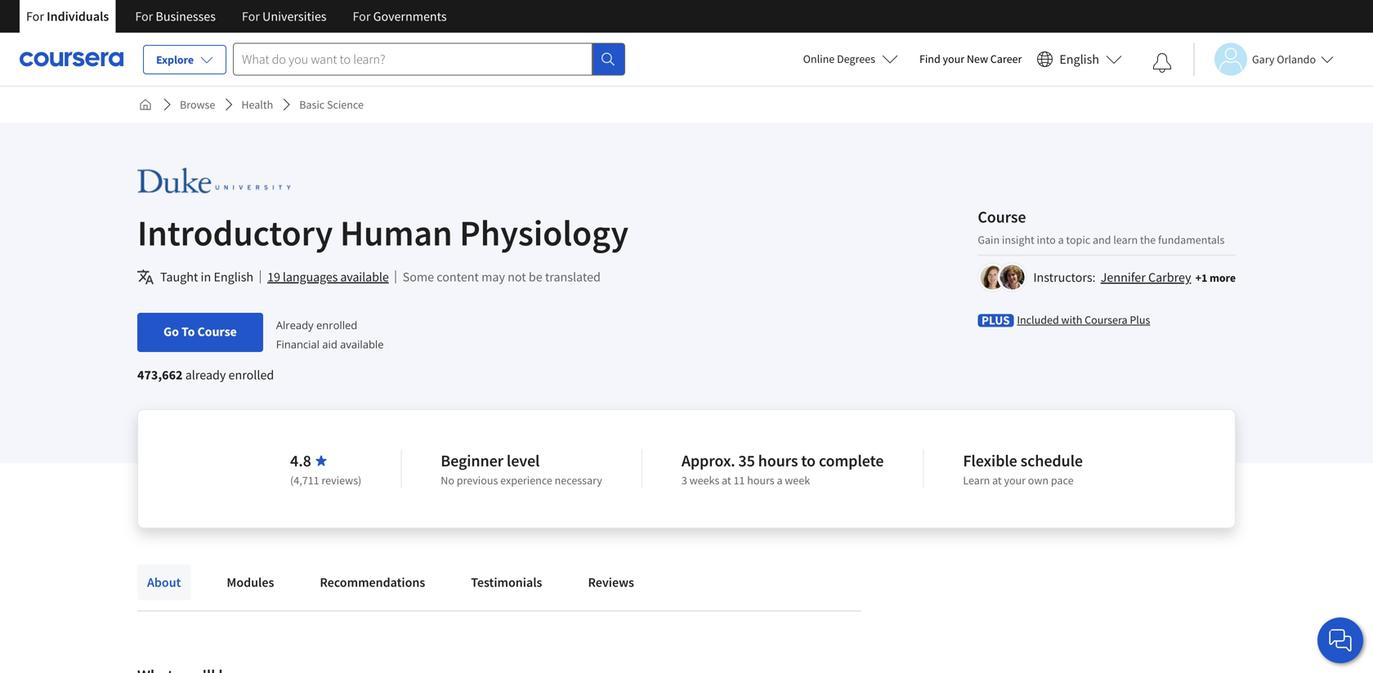 Task type: locate. For each thing, give the bounding box(es) containing it.
for for individuals
[[26, 8, 44, 25]]

0 vertical spatial a
[[1059, 233, 1064, 247]]

1 horizontal spatial enrolled
[[316, 318, 358, 333]]

browse link
[[173, 90, 222, 119]]

11
[[734, 473, 745, 488]]

1 horizontal spatial your
[[1004, 473, 1026, 488]]

to
[[182, 324, 195, 340]]

at right learn at the right bottom
[[993, 473, 1002, 488]]

approx.
[[682, 451, 736, 471]]

health
[[241, 97, 273, 112]]

a left week
[[777, 473, 783, 488]]

recommendations
[[320, 575, 425, 591]]

1 vertical spatial hours
[[747, 473, 775, 488]]

19 languages available
[[267, 269, 389, 285]]

1 horizontal spatial a
[[1059, 233, 1064, 247]]

1 vertical spatial available
[[340, 337, 384, 352]]

gain
[[978, 233, 1000, 247]]

4.8
[[290, 451, 311, 471]]

hours right 11
[[747, 473, 775, 488]]

1 vertical spatial your
[[1004, 473, 1026, 488]]

1 vertical spatial enrolled
[[229, 367, 274, 383]]

0 vertical spatial enrolled
[[316, 318, 358, 333]]

career
[[991, 52, 1022, 66]]

course up gain
[[978, 207, 1027, 227]]

reviews
[[588, 575, 634, 591]]

gary orlando button
[[1194, 43, 1334, 76]]

a right into
[[1059, 233, 1064, 247]]

None search field
[[233, 43, 626, 76]]

for left universities at top left
[[242, 8, 260, 25]]

for left the governments
[[353, 8, 371, 25]]

introductory
[[137, 210, 333, 256]]

0 horizontal spatial at
[[722, 473, 732, 488]]

enrolled up financial aid available button
[[316, 318, 358, 333]]

1 for from the left
[[26, 8, 44, 25]]

plus
[[1130, 313, 1151, 327]]

introductory human physiology
[[137, 210, 629, 256]]

0 horizontal spatial course
[[197, 324, 237, 340]]

available down introductory human physiology
[[340, 269, 389, 285]]

instructors: jennifer carbrey +1 more
[[1034, 269, 1236, 286]]

basic
[[299, 97, 325, 112]]

4 for from the left
[[353, 8, 371, 25]]

go to course
[[164, 324, 237, 340]]

course
[[978, 207, 1027, 227], [197, 324, 237, 340]]

your right find
[[943, 52, 965, 66]]

0 vertical spatial course
[[978, 207, 1027, 227]]

2 for from the left
[[135, 8, 153, 25]]

science
[[327, 97, 364, 112]]

necessary
[[555, 473, 602, 488]]

flexible
[[963, 451, 1018, 471]]

0 horizontal spatial a
[[777, 473, 783, 488]]

beginner
[[441, 451, 504, 471]]

0 vertical spatial available
[[340, 269, 389, 285]]

hours
[[758, 451, 798, 471], [747, 473, 775, 488]]

35
[[739, 451, 755, 471]]

financial aid available button
[[276, 337, 384, 352]]

1 horizontal spatial english
[[1060, 51, 1100, 67]]

own
[[1028, 473, 1049, 488]]

1 horizontal spatial course
[[978, 207, 1027, 227]]

content
[[437, 269, 479, 285]]

course inside course gain insight into a topic and learn the fundamentals
[[978, 207, 1027, 227]]

carbrey
[[1149, 269, 1192, 286]]

degrees
[[837, 52, 876, 66]]

for governments
[[353, 8, 447, 25]]

enrolled
[[316, 318, 358, 333], [229, 367, 274, 383]]

orlando
[[1277, 52, 1316, 67]]

basic science link
[[293, 90, 370, 119]]

experience
[[500, 473, 553, 488]]

about link
[[137, 565, 191, 601]]

some
[[403, 269, 434, 285]]

0 vertical spatial english
[[1060, 51, 1100, 67]]

at inside flexible schedule learn at your own pace
[[993, 473, 1002, 488]]

course gain insight into a topic and learn the fundamentals
[[978, 207, 1225, 247]]

1 horizontal spatial at
[[993, 473, 1002, 488]]

included with coursera plus
[[1017, 313, 1151, 327]]

modules
[[227, 575, 274, 591]]

english
[[1060, 51, 1100, 67], [214, 269, 254, 285]]

english inside english button
[[1060, 51, 1100, 67]]

2 available from the top
[[340, 337, 384, 352]]

course right the to on the left of page
[[197, 324, 237, 340]]

473,662
[[137, 367, 183, 383]]

1 vertical spatial course
[[197, 324, 237, 340]]

jennifer carbrey link
[[1101, 269, 1192, 286]]

topic
[[1067, 233, 1091, 247]]

0 horizontal spatial enrolled
[[229, 367, 274, 383]]

your
[[943, 52, 965, 66], [1004, 473, 1026, 488]]

0 horizontal spatial english
[[214, 269, 254, 285]]

banner navigation
[[13, 0, 460, 33]]

governments
[[373, 8, 447, 25]]

aid
[[322, 337, 338, 352]]

emma jakoi image
[[1000, 265, 1025, 290]]

at left 11
[[722, 473, 732, 488]]

available right aid on the left
[[340, 337, 384, 352]]

hours up week
[[758, 451, 798, 471]]

already enrolled financial aid available
[[276, 318, 384, 352]]

more
[[1210, 271, 1236, 285]]

course inside button
[[197, 324, 237, 340]]

health link
[[235, 90, 280, 119]]

and
[[1093, 233, 1112, 247]]

pace
[[1051, 473, 1074, 488]]

2 at from the left
[[993, 473, 1002, 488]]

3 for from the left
[[242, 8, 260, 25]]

for left individuals
[[26, 8, 44, 25]]

for left businesses
[[135, 8, 153, 25]]

your left own
[[1004, 473, 1026, 488]]

1 available from the top
[[340, 269, 389, 285]]

available
[[340, 269, 389, 285], [340, 337, 384, 352]]

learn
[[1114, 233, 1138, 247]]

english right career
[[1060, 51, 1100, 67]]

english right in
[[214, 269, 254, 285]]

available inside already enrolled financial aid available
[[340, 337, 384, 352]]

1 vertical spatial a
[[777, 473, 783, 488]]

What do you want to learn? text field
[[233, 43, 593, 76]]

with
[[1062, 313, 1083, 327]]

for universities
[[242, 8, 327, 25]]

testimonials link
[[461, 565, 552, 601]]

browse
[[180, 97, 215, 112]]

duke university image
[[137, 162, 291, 199]]

0 horizontal spatial your
[[943, 52, 965, 66]]

enrolled inside already enrolled financial aid available
[[316, 318, 358, 333]]

1 at from the left
[[722, 473, 732, 488]]

enrolled right already
[[229, 367, 274, 383]]

(4,711
[[290, 473, 319, 488]]

some content may not be translated
[[403, 269, 601, 285]]

for
[[26, 8, 44, 25], [135, 8, 153, 25], [242, 8, 260, 25], [353, 8, 371, 25]]

go
[[164, 324, 179, 340]]

at
[[722, 473, 732, 488], [993, 473, 1002, 488]]



Task type: vqa. For each thing, say whether or not it's contained in the screenshot.
Recommendations LINK
yes



Task type: describe. For each thing, give the bounding box(es) containing it.
1 vertical spatial english
[[214, 269, 254, 285]]

instructors:
[[1034, 269, 1096, 286]]

for for governments
[[353, 8, 371, 25]]

chat with us image
[[1328, 628, 1354, 654]]

insight
[[1002, 233, 1035, 247]]

approx. 35 hours to complete 3 weeks at 11 hours a week
[[682, 451, 884, 488]]

individuals
[[47, 8, 109, 25]]

taught in english
[[160, 269, 254, 285]]

+1 more button
[[1196, 270, 1236, 286]]

go to course button
[[137, 313, 263, 352]]

physiology
[[460, 210, 629, 256]]

coursera plus image
[[978, 314, 1014, 327]]

taught
[[160, 269, 198, 285]]

at inside approx. 35 hours to complete 3 weeks at 11 hours a week
[[722, 473, 732, 488]]

online degrees button
[[790, 41, 912, 77]]

online degrees
[[803, 52, 876, 66]]

gary
[[1253, 52, 1275, 67]]

coursera
[[1085, 313, 1128, 327]]

available inside button
[[340, 269, 389, 285]]

explore button
[[143, 45, 227, 74]]

human
[[340, 210, 453, 256]]

for individuals
[[26, 8, 109, 25]]

included
[[1017, 313, 1059, 327]]

included with coursera plus link
[[1017, 312, 1151, 328]]

jennifer
[[1101, 269, 1146, 286]]

level
[[507, 451, 540, 471]]

learn
[[963, 473, 990, 488]]

show notifications image
[[1153, 53, 1173, 73]]

473,662 already enrolled
[[137, 367, 274, 383]]

universities
[[262, 8, 327, 25]]

a inside course gain insight into a topic and learn the fundamentals
[[1059, 233, 1064, 247]]

coursera image
[[20, 46, 123, 72]]

fundamentals
[[1159, 233, 1225, 247]]

for for businesses
[[135, 8, 153, 25]]

explore
[[156, 52, 194, 67]]

0 vertical spatial your
[[943, 52, 965, 66]]

beginner level no previous experience necessary
[[441, 451, 602, 488]]

find your new career
[[920, 52, 1022, 66]]

for for universities
[[242, 8, 260, 25]]

to
[[802, 451, 816, 471]]

weeks
[[690, 473, 720, 488]]

home image
[[139, 98, 152, 111]]

basic science
[[299, 97, 364, 112]]

financial
[[276, 337, 320, 352]]

not
[[508, 269, 526, 285]]

in
[[201, 269, 211, 285]]

flexible schedule learn at your own pace
[[963, 451, 1083, 488]]

jennifer carbrey image
[[981, 265, 1005, 290]]

3
[[682, 473, 687, 488]]

into
[[1037, 233, 1056, 247]]

languages
[[283, 269, 338, 285]]

no
[[441, 473, 455, 488]]

gary orlando
[[1253, 52, 1316, 67]]

find your new career link
[[912, 49, 1031, 70]]

find
[[920, 52, 941, 66]]

for businesses
[[135, 8, 216, 25]]

0 vertical spatial hours
[[758, 451, 798, 471]]

reviews)
[[322, 473, 362, 488]]

english button
[[1031, 33, 1129, 86]]

translated
[[545, 269, 601, 285]]

19
[[267, 269, 280, 285]]

recommendations link
[[310, 565, 435, 601]]

may
[[482, 269, 505, 285]]

19 languages available button
[[267, 267, 389, 287]]

already
[[276, 318, 314, 333]]

reviews link
[[578, 565, 644, 601]]

the
[[1141, 233, 1156, 247]]

your inside flexible schedule learn at your own pace
[[1004, 473, 1026, 488]]

modules link
[[217, 565, 284, 601]]

already
[[185, 367, 226, 383]]

a inside approx. 35 hours to complete 3 weeks at 11 hours a week
[[777, 473, 783, 488]]

complete
[[819, 451, 884, 471]]

+1
[[1196, 271, 1208, 285]]

(4,711 reviews)
[[290, 473, 362, 488]]

businesses
[[156, 8, 216, 25]]



